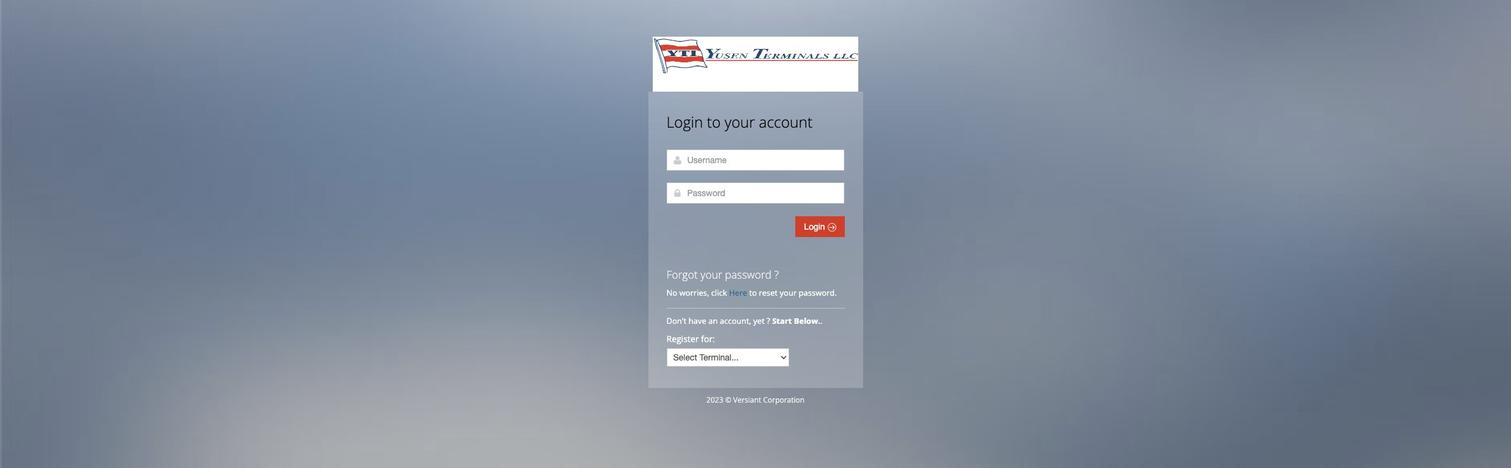 Task type: locate. For each thing, give the bounding box(es) containing it.
click
[[711, 288, 727, 299]]

login inside button
[[804, 222, 828, 232]]

0 horizontal spatial ?
[[767, 316, 770, 327]]

0 horizontal spatial login
[[667, 112, 703, 132]]

don't have an account, yet ? start below. .
[[667, 316, 825, 327]]

1 horizontal spatial login
[[804, 222, 828, 232]]

password.
[[799, 288, 837, 299]]

2 horizontal spatial your
[[780, 288, 797, 299]]

forgot your password ? no worries, click here to reset your password.
[[667, 267, 837, 299]]

.
[[821, 316, 823, 327]]

1 vertical spatial to
[[749, 288, 757, 299]]

1 vertical spatial login
[[804, 222, 828, 232]]

your up the username text field
[[725, 112, 755, 132]]

? up reset
[[775, 267, 779, 282]]

account
[[759, 112, 813, 132]]

account,
[[720, 316, 752, 327]]

versiant
[[733, 395, 762, 406]]

0 vertical spatial ?
[[775, 267, 779, 282]]

start
[[772, 316, 792, 327]]

1 vertical spatial ?
[[767, 316, 770, 327]]

your up click
[[701, 267, 723, 282]]

0 vertical spatial login
[[667, 112, 703, 132]]

password
[[725, 267, 772, 282]]

worries,
[[680, 288, 709, 299]]

?
[[775, 267, 779, 282], [767, 316, 770, 327]]

your right reset
[[780, 288, 797, 299]]

Username text field
[[667, 150, 844, 171]]

to right here
[[749, 288, 757, 299]]

1 horizontal spatial to
[[749, 288, 757, 299]]

user image
[[673, 155, 683, 165]]

0 horizontal spatial to
[[707, 112, 721, 132]]

register for:
[[667, 334, 715, 345]]

0 vertical spatial your
[[725, 112, 755, 132]]

to inside forgot your password ? no worries, click here to reset your password.
[[749, 288, 757, 299]]

1 horizontal spatial ?
[[775, 267, 779, 282]]

register
[[667, 334, 699, 345]]

login for login to your account
[[667, 112, 703, 132]]

? right 'yet' at bottom
[[767, 316, 770, 327]]

your
[[725, 112, 755, 132], [701, 267, 723, 282], [780, 288, 797, 299]]

yet
[[754, 316, 765, 327]]

to
[[707, 112, 721, 132], [749, 288, 757, 299]]

1 vertical spatial your
[[701, 267, 723, 282]]

2023 © versiant corporation
[[707, 395, 805, 406]]

login button
[[796, 217, 845, 237]]

swapright image
[[828, 223, 836, 232]]

login
[[667, 112, 703, 132], [804, 222, 828, 232]]

to up the username text field
[[707, 112, 721, 132]]

forgot
[[667, 267, 698, 282]]



Task type: describe. For each thing, give the bounding box(es) containing it.
corporation
[[763, 395, 805, 406]]

lock image
[[673, 188, 683, 198]]

below.
[[794, 316, 821, 327]]

don't
[[667, 316, 687, 327]]

2023
[[707, 395, 724, 406]]

an
[[709, 316, 718, 327]]

login to your account
[[667, 112, 813, 132]]

©
[[725, 395, 732, 406]]

here link
[[729, 288, 747, 299]]

2 vertical spatial your
[[780, 288, 797, 299]]

0 horizontal spatial your
[[701, 267, 723, 282]]

have
[[689, 316, 707, 327]]

? inside forgot your password ? no worries, click here to reset your password.
[[775, 267, 779, 282]]

reset
[[759, 288, 778, 299]]

1 horizontal spatial your
[[725, 112, 755, 132]]

for:
[[701, 334, 715, 345]]

0 vertical spatial to
[[707, 112, 721, 132]]

login for login
[[804, 222, 828, 232]]

no
[[667, 288, 678, 299]]

here
[[729, 288, 747, 299]]

Password password field
[[667, 183, 844, 204]]



